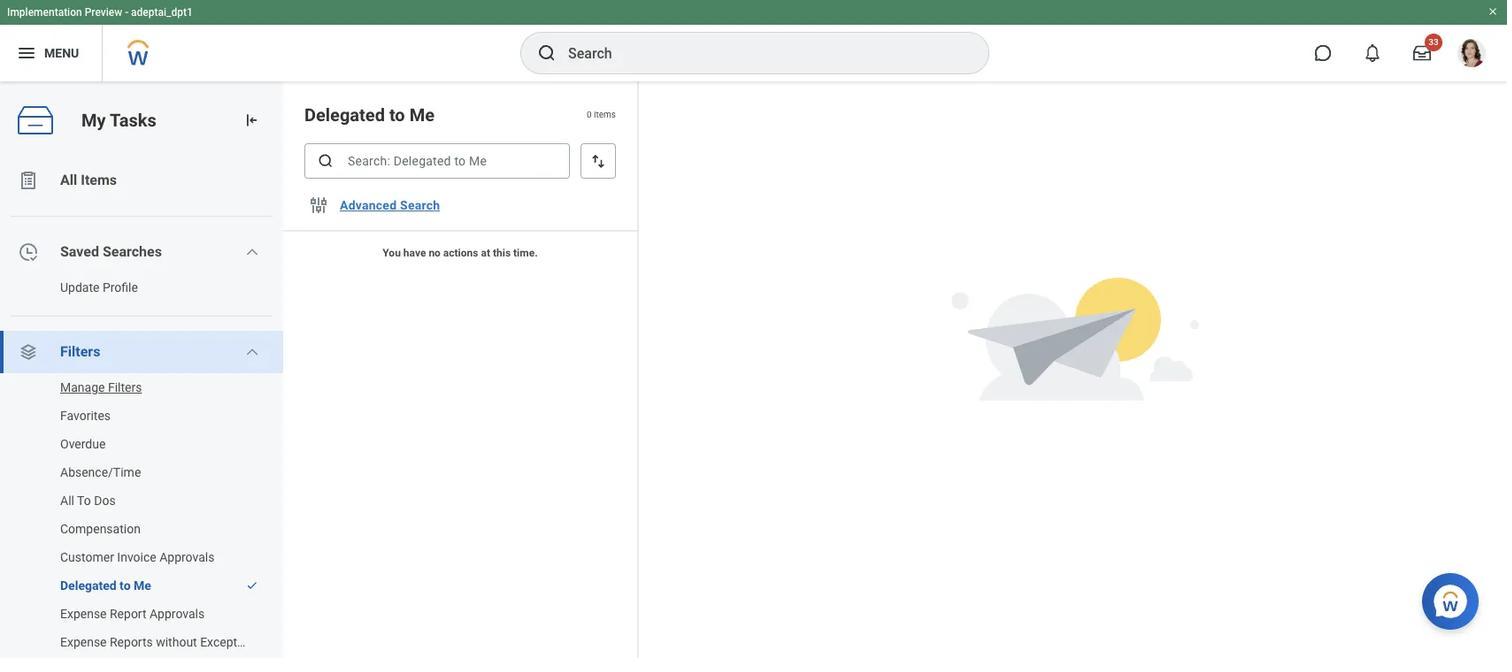 Task type: vqa. For each thing, say whether or not it's contained in the screenshot.
leftmost just
no



Task type: describe. For each thing, give the bounding box(es) containing it.
profile logan mcneil image
[[1458, 39, 1486, 71]]

update
[[60, 281, 100, 295]]

items
[[81, 172, 117, 189]]

invoice
[[117, 551, 156, 565]]

actions
[[443, 247, 478, 259]]

searches
[[103, 243, 162, 260]]

0
[[587, 110, 592, 120]]

expense report approvals button
[[0, 600, 266, 629]]

saved searches
[[60, 243, 162, 260]]

adeptai_dpt1
[[131, 6, 193, 19]]

1 horizontal spatial search image
[[536, 42, 558, 64]]

filters button
[[0, 331, 283, 374]]

perspective image
[[18, 342, 39, 363]]

compensation
[[60, 522, 141, 536]]

configure image
[[308, 195, 329, 216]]

delegated inside item list element
[[305, 104, 385, 126]]

check image
[[246, 580, 259, 592]]

list containing manage filters
[[0, 374, 283, 659]]

filters inside dropdown button
[[60, 343, 100, 360]]

approvals for expense report approvals
[[150, 607, 205, 621]]

update profile
[[60, 281, 138, 295]]

implementation
[[7, 6, 82, 19]]

you have no actions at this time.
[[383, 247, 538, 259]]

my
[[81, 109, 106, 131]]

without
[[156, 636, 197, 650]]

reports
[[110, 636, 153, 650]]

close environment banner image
[[1488, 6, 1499, 17]]

favorites button
[[0, 402, 266, 430]]

item list element
[[283, 81, 639, 659]]

all items
[[60, 172, 117, 189]]

list containing all items
[[0, 159, 283, 659]]

manage
[[60, 381, 105, 395]]

overdue
[[60, 437, 106, 452]]

clipboard image
[[18, 170, 39, 191]]

favorites
[[60, 409, 111, 423]]

overdue button
[[0, 430, 266, 459]]

saved
[[60, 243, 99, 260]]

delegated to me inside button
[[60, 579, 151, 593]]

to inside button
[[120, 579, 131, 593]]

33 button
[[1403, 34, 1443, 73]]

all to dos
[[60, 494, 116, 508]]

this
[[493, 247, 511, 259]]

absence/time button
[[0, 459, 266, 487]]

chevron down image for saved searches
[[246, 245, 260, 259]]

menu button
[[0, 25, 102, 81]]

expense reports without exceptions
[[60, 636, 261, 650]]

transformation import image
[[243, 112, 260, 129]]

update profile button
[[0, 274, 266, 302]]

delegated to me inside item list element
[[305, 104, 435, 126]]

search
[[400, 198, 440, 212]]

customer
[[60, 551, 114, 565]]

implementation preview -   adeptai_dpt1
[[7, 6, 193, 19]]

all for all items
[[60, 172, 77, 189]]

time.
[[514, 247, 538, 259]]

advanced search button
[[333, 188, 447, 223]]

my tasks element
[[0, 81, 283, 659]]

expense for expense report approvals
[[60, 607, 107, 621]]

filters inside button
[[108, 381, 142, 395]]



Task type: locate. For each thing, give the bounding box(es) containing it.
preview
[[85, 6, 122, 19]]

me inside delegated to me button
[[134, 579, 151, 593]]

0 horizontal spatial me
[[134, 579, 151, 593]]

all for all to dos
[[60, 494, 74, 508]]

notifications large image
[[1364, 44, 1382, 62]]

to
[[389, 104, 405, 126], [120, 579, 131, 593]]

approvals inside expense report approvals button
[[150, 607, 205, 621]]

report
[[110, 607, 147, 621]]

clock check image
[[18, 242, 39, 263]]

all
[[60, 172, 77, 189], [60, 494, 74, 508]]

delegated inside delegated to me button
[[60, 579, 117, 593]]

1 horizontal spatial to
[[389, 104, 405, 126]]

1 expense from the top
[[60, 607, 107, 621]]

0 vertical spatial delegated to me
[[305, 104, 435, 126]]

1 vertical spatial all
[[60, 494, 74, 508]]

to inside item list element
[[389, 104, 405, 126]]

delegated to me up search: delegated to me text field
[[305, 104, 435, 126]]

my tasks
[[81, 109, 156, 131]]

search image
[[536, 42, 558, 64], [317, 152, 335, 170]]

approvals
[[159, 551, 215, 565], [150, 607, 205, 621]]

me up search: delegated to me text field
[[410, 104, 435, 126]]

33
[[1429, 37, 1439, 47]]

you
[[383, 247, 401, 259]]

2 all from the top
[[60, 494, 74, 508]]

1 vertical spatial me
[[134, 579, 151, 593]]

delegated to me down customer
[[60, 579, 151, 593]]

delegated to me button
[[0, 572, 237, 600]]

justify image
[[16, 42, 37, 64]]

have
[[404, 247, 426, 259]]

1 chevron down image from the top
[[246, 245, 260, 259]]

1 vertical spatial approvals
[[150, 607, 205, 621]]

1 horizontal spatial delegated to me
[[305, 104, 435, 126]]

expense
[[60, 607, 107, 621], [60, 636, 107, 650]]

profile
[[103, 281, 138, 295]]

0 vertical spatial expense
[[60, 607, 107, 621]]

expense reports without exceptions button
[[0, 629, 266, 657]]

inbox large image
[[1414, 44, 1432, 62]]

approvals inside customer invoice approvals button
[[159, 551, 215, 565]]

1 horizontal spatial delegated
[[305, 104, 385, 126]]

menu banner
[[0, 0, 1508, 81]]

manage filters button
[[0, 374, 266, 402]]

1 vertical spatial chevron down image
[[246, 345, 260, 359]]

filters
[[60, 343, 100, 360], [108, 381, 142, 395]]

customer invoice approvals button
[[0, 544, 266, 572]]

saved searches button
[[0, 231, 283, 274]]

0 vertical spatial chevron down image
[[246, 245, 260, 259]]

0 vertical spatial search image
[[536, 42, 558, 64]]

expense left report
[[60, 607, 107, 621]]

menu
[[44, 46, 79, 60]]

0 horizontal spatial search image
[[317, 152, 335, 170]]

all to dos button
[[0, 487, 266, 515]]

expense inside expense report approvals button
[[60, 607, 107, 621]]

0 vertical spatial me
[[410, 104, 435, 126]]

delegated
[[305, 104, 385, 126], [60, 579, 117, 593]]

at
[[481, 247, 490, 259]]

approvals for customer invoice approvals
[[159, 551, 215, 565]]

tasks
[[110, 109, 156, 131]]

exceptions
[[200, 636, 261, 650]]

chevron down image inside filters dropdown button
[[246, 345, 260, 359]]

0 vertical spatial filters
[[60, 343, 100, 360]]

Search Workday  search field
[[568, 34, 953, 73]]

chevron down image for filters
[[246, 345, 260, 359]]

me down customer invoice approvals
[[134, 579, 151, 593]]

all left to
[[60, 494, 74, 508]]

filters up 'manage'
[[60, 343, 100, 360]]

1 vertical spatial delegated
[[60, 579, 117, 593]]

me
[[410, 104, 435, 126], [134, 579, 151, 593]]

1 vertical spatial search image
[[317, 152, 335, 170]]

expense report approvals
[[60, 607, 205, 621]]

all left items
[[60, 172, 77, 189]]

approvals right the invoice
[[159, 551, 215, 565]]

filters up the favorites button
[[108, 381, 142, 395]]

0 vertical spatial approvals
[[159, 551, 215, 565]]

all items button
[[0, 159, 283, 202]]

me inside item list element
[[410, 104, 435, 126]]

to up search: delegated to me text field
[[389, 104, 405, 126]]

0 horizontal spatial delegated to me
[[60, 579, 151, 593]]

0 vertical spatial all
[[60, 172, 77, 189]]

list
[[0, 159, 283, 659], [0, 374, 283, 659]]

compensation button
[[0, 515, 266, 544]]

0 vertical spatial delegated
[[305, 104, 385, 126]]

expense left reports
[[60, 636, 107, 650]]

0 items
[[587, 110, 616, 120]]

to
[[77, 494, 91, 508]]

1 list from the top
[[0, 159, 283, 659]]

customer invoice approvals
[[60, 551, 215, 565]]

0 horizontal spatial filters
[[60, 343, 100, 360]]

0 vertical spatial to
[[389, 104, 405, 126]]

1 horizontal spatial me
[[410, 104, 435, 126]]

1 all from the top
[[60, 172, 77, 189]]

advanced search
[[340, 198, 440, 212]]

delegated to me
[[305, 104, 435, 126], [60, 579, 151, 593]]

1 vertical spatial filters
[[108, 381, 142, 395]]

expense inside expense reports without exceptions button
[[60, 636, 107, 650]]

1 vertical spatial to
[[120, 579, 131, 593]]

dos
[[94, 494, 116, 508]]

2 list from the top
[[0, 374, 283, 659]]

to up report
[[120, 579, 131, 593]]

0 horizontal spatial to
[[120, 579, 131, 593]]

manage filters
[[60, 381, 142, 395]]

1 horizontal spatial filters
[[108, 381, 142, 395]]

absence/time
[[60, 466, 141, 480]]

approvals up without
[[150, 607, 205, 621]]

items
[[594, 110, 616, 120]]

2 chevron down image from the top
[[246, 345, 260, 359]]

expense for expense reports without exceptions
[[60, 636, 107, 650]]

sort image
[[590, 152, 607, 170]]

Search: Delegated to Me text field
[[305, 143, 570, 179]]

2 expense from the top
[[60, 636, 107, 650]]

1 vertical spatial expense
[[60, 636, 107, 650]]

advanced
[[340, 198, 397, 212]]

chevron down image
[[246, 245, 260, 259], [246, 345, 260, 359]]

-
[[125, 6, 128, 19]]

1 vertical spatial delegated to me
[[60, 579, 151, 593]]

no
[[429, 247, 441, 259]]

0 horizontal spatial delegated
[[60, 579, 117, 593]]



